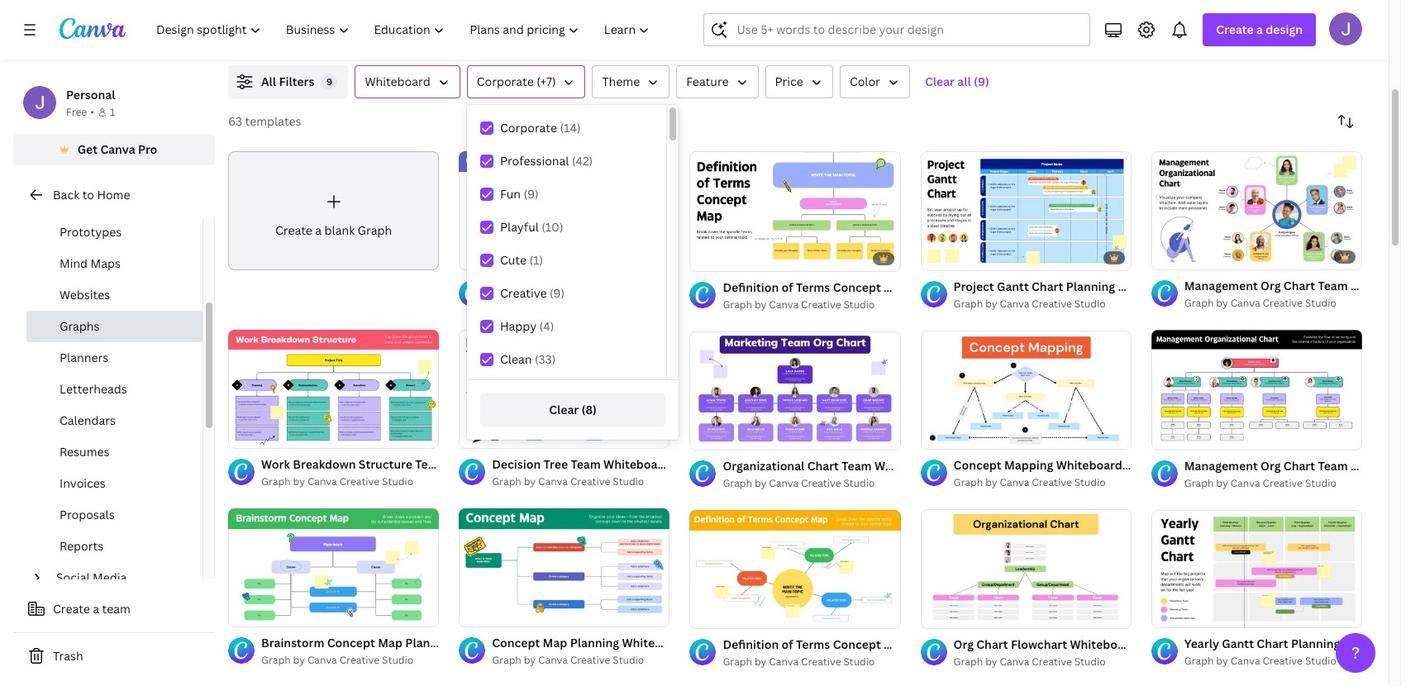 Task type: locate. For each thing, give the bounding box(es) containing it.
graph for yearly gantt chart planning whiteboard in green yellow spaced color blocks style image
[[1185, 654, 1215, 669]]

graph for management org chart team whiteboard in black red green trendy sticker style image
[[1185, 476, 1215, 490]]

create left blank
[[275, 222, 313, 238]]

graph by canva creative studio for management org chart team whiteboard in blue green spaced color blocks style image
[[1185, 296, 1337, 310]]

creative for management org chart team whiteboard in blue green spaced color blocks style image
[[1263, 296, 1303, 310]]

1 horizontal spatial clear
[[925, 74, 955, 89]]

2 vertical spatial (9)
[[550, 285, 565, 301]]

pro
[[138, 141, 157, 157]]

price button
[[766, 65, 834, 98]]

invoices
[[60, 476, 106, 491]]

clear all (9) button
[[917, 65, 998, 98]]

whiteboard inside concept mapping whiteboard in orange purple basic style graph by canva creative studio
[[1057, 458, 1123, 473]]

org chart flowchart whiteboard in yellow pink spaced color blocks style image
[[921, 510, 1132, 629]]

basic
[[1222, 458, 1253, 473]]

canva for definition of terms concept map planning whiteboard in yellow green red simple colorful style image
[[769, 655, 799, 669]]

clear (8)
[[549, 402, 597, 418]]

resumes
[[60, 444, 110, 460]]

by inside concept mapping whiteboard in orange purple basic style graph by canva creative studio
[[986, 476, 998, 490]]

price
[[775, 74, 804, 89]]

1 horizontal spatial whiteboard
[[1057, 458, 1123, 473]]

creative for project gantt chart planning whiteboard in blue simple colorful style image
[[1032, 297, 1073, 311]]

canva for project gantt chart planning whiteboard in blue simple colorful style image
[[1000, 297, 1030, 311]]

clear (8) button
[[481, 394, 666, 427]]

back to home link
[[13, 179, 215, 212]]

0 vertical spatial a
[[1257, 22, 1264, 37]]

prototypes
[[60, 224, 122, 240]]

(9) for fun (9)
[[524, 186, 539, 202]]

canva
[[100, 141, 135, 157], [539, 296, 568, 310], [1231, 296, 1261, 310], [1000, 297, 1030, 311], [769, 298, 799, 312], [539, 475, 568, 489], [308, 475, 337, 489], [1000, 476, 1030, 490], [1231, 476, 1261, 490], [769, 476, 799, 491], [539, 653, 568, 667], [308, 653, 337, 668], [1231, 654, 1261, 669], [1000, 655, 1030, 669], [769, 655, 799, 669]]

corporate (14)
[[500, 120, 581, 136]]

0 vertical spatial corporate
[[477, 74, 534, 89]]

(9) right fun
[[524, 186, 539, 202]]

clear for clear all (9)
[[925, 74, 955, 89]]

a for design
[[1257, 22, 1264, 37]]

to
[[82, 187, 94, 203]]

2 horizontal spatial a
[[1257, 22, 1264, 37]]

concept map planning whiteboard in green blue modern professional style image
[[459, 508, 670, 627]]

corporate for corporate (14)
[[500, 120, 557, 136]]

clear left the all
[[925, 74, 955, 89]]

0 vertical spatial clear
[[925, 74, 955, 89]]

1 horizontal spatial a
[[315, 222, 322, 238]]

(+7)
[[537, 74, 556, 89]]

(9) up (4)
[[550, 285, 565, 301]]

whiteboard left the in
[[1057, 458, 1123, 473]]

(9)
[[974, 74, 990, 89], [524, 186, 539, 202], [550, 285, 565, 301]]

corporate left (+7)
[[477, 74, 534, 89]]

canva for yearly gantt chart planning whiteboard in green yellow spaced color blocks style image
[[1231, 654, 1261, 669]]

1 horizontal spatial (9)
[[550, 285, 565, 301]]

0 vertical spatial (9)
[[974, 74, 990, 89]]

graph by canva creative studio for definition of terms concept map planning whiteboard in yellow green red simple colorful style image
[[723, 655, 875, 669]]

concept mapping whiteboard in orange purple basic style image
[[921, 331, 1132, 450]]

(8)
[[582, 402, 597, 418]]

corporate inside button
[[477, 74, 534, 89]]

graph by canva creative studio link for yearly gantt chart planning whiteboard in green yellow spaced color blocks style image
[[1185, 654, 1363, 670]]

mind maps link
[[26, 248, 203, 280]]

creative for org chart flowchart whiteboard in yellow pink spaced color blocks style image
[[1032, 655, 1073, 669]]

graph by canva creative studio for organizational chart team whiteboard in royal purple pastel purple friendly professional style image
[[723, 476, 875, 491]]

create
[[1217, 22, 1254, 37], [275, 222, 313, 238], [53, 601, 90, 617]]

2 horizontal spatial (9)
[[974, 74, 990, 89]]

creative for the concept map planning whiteboard in green blue modern professional style image
[[571, 653, 611, 667]]

0 vertical spatial create
[[1217, 22, 1254, 37]]

fun (9)
[[500, 186, 539, 202]]

studio for definition of terms concept map planning whiteboard in light blue pink green spaced color blocks style image
[[844, 298, 875, 312]]

canva for brainstorm concept map planning whiteboard in green purple blue simple colorful style image
[[308, 653, 337, 668]]

by for definition of terms concept map planning whiteboard in light blue pink green spaced color blocks style image
[[755, 298, 767, 312]]

Search search field
[[737, 14, 1080, 45]]

trash
[[53, 648, 83, 664]]

corporate for corporate (+7)
[[477, 74, 534, 89]]

creative for work breakdown structure team whiteboard in red purple green trendy stickers style image
[[340, 475, 380, 489]]

orange
[[1139, 458, 1180, 473]]

reports link
[[26, 531, 203, 562]]

a left blank
[[315, 222, 322, 238]]

cute (1)
[[500, 252, 543, 268]]

feature
[[687, 74, 729, 89]]

None search field
[[704, 13, 1091, 46]]

1 vertical spatial a
[[315, 222, 322, 238]]

graph by canva creative studio link
[[492, 295, 670, 312], [1185, 295, 1363, 312], [954, 296, 1132, 313], [723, 297, 901, 314], [492, 474, 670, 490], [261, 474, 439, 491], [954, 475, 1132, 492], [1185, 475, 1363, 492], [723, 476, 901, 492], [492, 652, 670, 669], [261, 653, 439, 669], [1185, 654, 1363, 670], [954, 654, 1132, 671], [723, 654, 901, 671]]

0 horizontal spatial create
[[53, 601, 90, 617]]

63 templates
[[228, 113, 302, 129]]

create down 'social'
[[53, 601, 90, 617]]

by for project gantt chart planning whiteboard in blue simple colorful style image
[[986, 297, 998, 311]]

professional (42)
[[500, 153, 593, 169]]

fun
[[500, 186, 521, 202]]

create a design
[[1217, 22, 1303, 37]]

prototypes link
[[26, 217, 203, 248]]

whiteboard
[[365, 74, 431, 89], [1057, 458, 1123, 473]]

graph for definition of terms concept map planning whiteboard in light blue pink green spaced color blocks style image
[[723, 298, 753, 312]]

graph
[[358, 222, 392, 238], [492, 296, 522, 310], [1185, 296, 1215, 310], [954, 297, 984, 311], [723, 298, 753, 312], [492, 475, 522, 489], [261, 475, 291, 489], [954, 476, 984, 490], [1185, 476, 1215, 490], [723, 476, 753, 491], [492, 653, 522, 667], [261, 653, 291, 668], [1185, 654, 1215, 669], [954, 655, 984, 669], [723, 655, 753, 669]]

mind
[[60, 256, 88, 271]]

by for definition of terms concept map planning whiteboard in yellow green red simple colorful style image
[[755, 655, 767, 669]]

creative for definition of terms concept map planning whiteboard in yellow green red simple colorful style image
[[802, 655, 842, 669]]

2 vertical spatial a
[[93, 601, 99, 617]]

creative for definition of terms concept map planning whiteboard in light blue pink green spaced color blocks style image
[[802, 298, 842, 312]]

a left design at right top
[[1257, 22, 1264, 37]]

creative for organizational chart team whiteboard in royal purple pastel purple friendly professional style image
[[802, 476, 842, 491]]

1 horizontal spatial create
[[275, 222, 313, 238]]

whiteboard inside "button"
[[365, 74, 431, 89]]

0 horizontal spatial a
[[93, 601, 99, 617]]

clear left (8)
[[549, 402, 579, 418]]

graph by canva creative studio link for the concept map planning whiteboard in green blue modern professional style image
[[492, 652, 670, 669]]

Sort by button
[[1330, 105, 1363, 138]]

create a design button
[[1204, 13, 1317, 46]]

studio for brainstorm concept map planning whiteboard in green purple blue simple colorful style image
[[382, 653, 414, 668]]

graph by canva creative studio for definition of terms concept map planning whiteboard in light blue pink green spaced color blocks style image
[[723, 298, 875, 312]]

mapping
[[1005, 458, 1054, 473]]

studio for project gantt chart planning whiteboard in blue simple colorful style image
[[1075, 297, 1106, 311]]

2 horizontal spatial create
[[1217, 22, 1254, 37]]

canva for work breakdown structure team whiteboard in red purple green trendy stickers style image
[[308, 475, 337, 489]]

studio for the concept map planning whiteboard in green blue modern professional style image
[[613, 653, 645, 667]]

calendars
[[60, 413, 116, 428]]

1 vertical spatial create
[[275, 222, 313, 238]]

graph by canva creative studio
[[492, 296, 645, 310], [1185, 296, 1337, 310], [954, 297, 1106, 311], [723, 298, 875, 312], [492, 475, 645, 489], [261, 475, 414, 489], [1185, 476, 1337, 490], [723, 476, 875, 491], [492, 653, 645, 667], [261, 653, 414, 668], [1185, 654, 1337, 669], [954, 655, 1106, 669], [723, 655, 875, 669]]

a inside the create a blank graph element
[[315, 222, 322, 238]]

(9) right the all
[[974, 74, 990, 89]]

(9) inside button
[[974, 74, 990, 89]]

canva for org chart flowchart whiteboard in yellow pink spaced color blocks style image
[[1000, 655, 1030, 669]]

clear for clear (8)
[[549, 402, 579, 418]]

whiteboard down 'top level navigation' "element" on the top left of the page
[[365, 74, 431, 89]]

create inside dropdown button
[[1217, 22, 1254, 37]]

graph for org chart flowchart whiteboard in yellow pink spaced color blocks style image
[[954, 655, 984, 669]]

1 vertical spatial clear
[[549, 402, 579, 418]]

(10)
[[542, 219, 564, 235]]

graph by canva creative studio for org chart flowchart whiteboard in yellow pink spaced color blocks style image
[[954, 655, 1106, 669]]

graph for definition of terms concept map planning whiteboard in yellow green red simple colorful style image
[[723, 655, 753, 669]]

filters
[[279, 74, 315, 89]]

2 vertical spatial create
[[53, 601, 90, 617]]

1 vertical spatial whiteboard
[[1057, 458, 1123, 473]]

0 horizontal spatial whiteboard
[[365, 74, 431, 89]]

studio
[[613, 296, 645, 310], [1306, 296, 1337, 310], [1075, 297, 1106, 311], [844, 298, 875, 312], [613, 475, 645, 489], [382, 475, 414, 489], [1075, 476, 1106, 490], [1306, 476, 1337, 490], [844, 476, 875, 491], [613, 653, 645, 667], [382, 653, 414, 668], [1306, 654, 1337, 669], [1075, 655, 1106, 669], [844, 655, 875, 669]]

cute
[[500, 252, 527, 268]]

social media link
[[50, 562, 193, 594]]

creative
[[500, 285, 547, 301], [571, 296, 611, 310], [1263, 296, 1303, 310], [1032, 297, 1073, 311], [802, 298, 842, 312], [571, 475, 611, 489], [340, 475, 380, 489], [1032, 476, 1073, 490], [1263, 476, 1303, 490], [802, 476, 842, 491], [571, 653, 611, 667], [340, 653, 380, 668], [1263, 654, 1303, 669], [1032, 655, 1073, 669], [802, 655, 842, 669]]

graph by canva creative studio link for management org chart team whiteboard in blue green spaced color blocks style image
[[1185, 295, 1363, 312]]

create left design at right top
[[1217, 22, 1254, 37]]

by for management org chart team whiteboard in black red green trendy sticker style image
[[1217, 476, 1229, 490]]

1 vertical spatial corporate
[[500, 120, 557, 136]]

free
[[66, 105, 87, 119]]

professional
[[500, 153, 569, 169]]

by
[[524, 296, 536, 310], [1217, 296, 1229, 310], [986, 297, 998, 311], [755, 298, 767, 312], [524, 475, 536, 489], [293, 475, 305, 489], [986, 476, 998, 490], [1217, 476, 1229, 490], [755, 476, 767, 491], [524, 653, 536, 667], [293, 653, 305, 668], [1217, 654, 1229, 669], [986, 655, 998, 669], [755, 655, 767, 669]]

studio for work breakdown structure team whiteboard in red purple green trendy stickers style image
[[382, 475, 414, 489]]

0 vertical spatial whiteboard
[[365, 74, 431, 89]]

a left team in the bottom left of the page
[[93, 601, 99, 617]]

theme
[[602, 74, 640, 89]]

a
[[1257, 22, 1264, 37], [315, 222, 322, 238], [93, 601, 99, 617]]

1 vertical spatial (9)
[[524, 186, 539, 202]]

social
[[56, 570, 90, 586]]

0 horizontal spatial clear
[[549, 402, 579, 418]]

invoices link
[[26, 468, 203, 500]]

management org chart team whiteboard in blue green spaced color blocks style image
[[1152, 151, 1363, 270]]

a inside create a team button
[[93, 601, 99, 617]]

create inside button
[[53, 601, 90, 617]]

0 horizontal spatial (9)
[[524, 186, 539, 202]]

style
[[1255, 458, 1284, 473]]

graph by canva creative studio for project gantt chart planning whiteboard in blue simple colorful style image
[[954, 297, 1106, 311]]

graph by canva creative studio link for organizational chart team whiteboard in royal purple pastel purple friendly professional style image
[[723, 476, 901, 492]]

templates
[[245, 113, 302, 129]]

corporate up 'professional'
[[500, 120, 557, 136]]

theme button
[[593, 65, 670, 98]]

concept mapping whiteboard in orange purple basic style graph by canva creative studio
[[954, 458, 1284, 490]]

a inside create a design dropdown button
[[1257, 22, 1264, 37]]

a for team
[[93, 601, 99, 617]]



Task type: describe. For each thing, give the bounding box(es) containing it.
letterheads link
[[26, 374, 203, 405]]

websites link
[[26, 280, 203, 311]]

concept
[[954, 458, 1002, 473]]

project gantt chart planning whiteboard in blue simple colorful style image
[[921, 152, 1132, 271]]

graph by canva creative studio for work breakdown structure team whiteboard in red purple green trendy stickers style image
[[261, 475, 414, 489]]

create a team
[[53, 601, 131, 617]]

proposals
[[60, 507, 115, 523]]

feature button
[[677, 65, 759, 98]]

back
[[53, 187, 80, 203]]

definition of terms concept map planning whiteboard in yellow green red simple colorful style image
[[690, 510, 901, 629]]

graph by canva creative studio for the concept map planning whiteboard in green blue modern professional style image
[[492, 653, 645, 667]]

clear all (9)
[[925, 74, 990, 89]]

creative inside concept mapping whiteboard in orange purple basic style graph by canva creative studio
[[1032, 476, 1073, 490]]

by for brainstorm concept map planning whiteboard in green purple blue simple colorful style image
[[293, 653, 305, 668]]

studio for management org chart team whiteboard in black red green trendy sticker style image
[[1306, 476, 1337, 490]]

whiteboard button
[[355, 65, 460, 98]]

playful
[[500, 219, 539, 235]]

creative for yearly gantt chart planning whiteboard in green yellow spaced color blocks style image
[[1263, 654, 1303, 669]]

by for organizational chart team whiteboard in royal purple pastel purple friendly professional style image
[[755, 476, 767, 491]]

(4)
[[540, 318, 554, 334]]

graph for management org chart team whiteboard in blue green spaced color blocks style image
[[1185, 296, 1215, 310]]

media
[[93, 570, 127, 586]]

graph by canva creative studio link for the concept mapping whiteboard in orange purple basic style image
[[954, 475, 1132, 492]]

planners
[[60, 350, 109, 366]]

creative for management org chart team whiteboard in black red green trendy sticker style image
[[1263, 476, 1303, 490]]

graph for work breakdown structure team whiteboard in red purple green trendy stickers style image
[[261, 475, 291, 489]]

concept mapping whiteboard in orange purple basic style link
[[954, 457, 1284, 475]]

a for blank
[[315, 222, 322, 238]]

reports
[[60, 538, 104, 554]]

create for create a team
[[53, 601, 90, 617]]

graph for project gantt chart planning whiteboard in blue simple colorful style image
[[954, 297, 984, 311]]

color
[[850, 74, 881, 89]]

all
[[958, 74, 972, 89]]

9 filter options selected element
[[321, 74, 338, 90]]

graph by canva creative studio link for definition of terms concept map planning whiteboard in yellow green red simple colorful style image
[[723, 654, 901, 671]]

organizational chart team whiteboard in royal purple pastel purple friendly professional style image
[[690, 332, 901, 450]]

definition of terms concept map planning whiteboard in light blue pink green spaced color blocks style image
[[690, 152, 901, 271]]

63
[[228, 113, 242, 129]]

by for management org chart team whiteboard in blue green spaced color blocks style image
[[1217, 296, 1229, 310]]

(9) for creative (9)
[[550, 285, 565, 301]]

yearly gantt chart planning whiteboard in green yellow spaced color blocks style image
[[1152, 510, 1363, 628]]

free •
[[66, 105, 94, 119]]

work breakdown structure team whiteboard in red purple green trendy stickers style image
[[228, 330, 439, 449]]

create for create a design
[[1217, 22, 1254, 37]]

graph for organizational chart team whiteboard in royal purple pastel purple friendly professional style image
[[723, 476, 753, 491]]

create for create a blank graph
[[275, 222, 313, 238]]

graph by canva creative studio for yearly gantt chart planning whiteboard in green yellow spaced color blocks style image
[[1185, 654, 1337, 669]]

studio for definition of terms concept map planning whiteboard in yellow green red simple colorful style image
[[844, 655, 875, 669]]

happy (4)
[[500, 318, 554, 334]]

in
[[1126, 458, 1136, 473]]

playful (10)
[[500, 219, 564, 235]]

1
[[110, 105, 115, 119]]

design
[[1267, 22, 1303, 37]]

concept map planning whiteboard in purple green modern professional style image
[[459, 151, 670, 270]]

canva for the concept map planning whiteboard in green blue modern professional style image
[[539, 653, 568, 667]]

graph by canva creative studio for brainstorm concept map planning whiteboard in green purple blue simple colorful style image
[[261, 653, 414, 668]]

studio for yearly gantt chart planning whiteboard in green yellow spaced color blocks style image
[[1306, 654, 1337, 669]]

back to home
[[53, 187, 130, 203]]

get
[[77, 141, 98, 157]]

planners link
[[26, 342, 203, 374]]

graph by canva creative studio link for definition of terms concept map planning whiteboard in light blue pink green spaced color blocks style image
[[723, 297, 901, 314]]

canva for management org chart team whiteboard in black red green trendy sticker style image
[[1231, 476, 1261, 490]]

clean (33)
[[500, 352, 556, 367]]

social media
[[56, 570, 127, 586]]

mind maps
[[60, 256, 121, 271]]

graphs
[[60, 318, 100, 334]]

happy
[[500, 318, 537, 334]]

canva for management org chart team whiteboard in blue green spaced color blocks style image
[[1231, 296, 1261, 310]]

graph by canva creative studio link for management org chart team whiteboard in black red green trendy sticker style image
[[1185, 475, 1363, 492]]

(1)
[[530, 252, 543, 268]]

clean
[[500, 352, 532, 367]]

purple
[[1183, 458, 1220, 473]]

graphs template image
[[1010, 0, 1363, 45]]

home
[[97, 187, 130, 203]]

creative for brainstorm concept map planning whiteboard in green purple blue simple colorful style image
[[340, 653, 380, 668]]

websites
[[60, 287, 110, 303]]

9
[[327, 75, 332, 88]]

letterheads
[[60, 381, 127, 397]]

get canva pro
[[77, 141, 157, 157]]

graph by canva creative studio link for org chart flowchart whiteboard in yellow pink spaced color blocks style image
[[954, 654, 1132, 671]]

decision tree team whiteboard in green blue yellow simple colorful style image
[[459, 330, 670, 448]]

(42)
[[572, 153, 593, 169]]

corporate (+7)
[[477, 74, 556, 89]]

personal
[[66, 87, 115, 103]]

by for the concept map planning whiteboard in green blue modern professional style image
[[524, 653, 536, 667]]

studio for organizational chart team whiteboard in royal purple pastel purple friendly professional style image
[[844, 476, 875, 491]]

graph by canva creative studio for management org chart team whiteboard in black red green trendy sticker style image
[[1185, 476, 1337, 490]]

blank
[[325, 222, 355, 238]]

graph inside concept mapping whiteboard in orange purple basic style graph by canva creative studio
[[954, 476, 984, 490]]

color button
[[840, 65, 911, 98]]

proposals link
[[26, 500, 203, 531]]

(33)
[[535, 352, 556, 367]]

resumes link
[[26, 437, 203, 468]]

canva for organizational chart team whiteboard in royal purple pastel purple friendly professional style image
[[769, 476, 799, 491]]

canva inside concept mapping whiteboard in orange purple basic style graph by canva creative studio
[[1000, 476, 1030, 490]]

studio inside concept mapping whiteboard in orange purple basic style graph by canva creative studio
[[1075, 476, 1106, 490]]

by for yearly gantt chart planning whiteboard in green yellow spaced color blocks style image
[[1217, 654, 1229, 669]]

studio for management org chart team whiteboard in blue green spaced color blocks style image
[[1306, 296, 1337, 310]]

trash link
[[13, 640, 215, 673]]

graph for the concept map planning whiteboard in green blue modern professional style image
[[492, 653, 522, 667]]

create a blank graph element
[[228, 151, 439, 270]]

top level navigation element
[[146, 13, 665, 46]]

(14)
[[560, 120, 581, 136]]

create a team button
[[13, 593, 215, 626]]

create a blank graph link
[[228, 151, 439, 270]]

calendars link
[[26, 405, 203, 437]]

graph for brainstorm concept map planning whiteboard in green purple blue simple colorful style image
[[261, 653, 291, 668]]

corporate (+7) button
[[467, 65, 586, 98]]

all filters
[[261, 74, 315, 89]]

creative (9)
[[500, 285, 565, 301]]

canva inside button
[[100, 141, 135, 157]]

management org chart team whiteboard in black red green trendy sticker style image
[[1152, 330, 1363, 449]]

team
[[102, 601, 131, 617]]

jacob simon image
[[1330, 12, 1363, 45]]

•
[[90, 105, 94, 119]]

graph by canva creative studio link for work breakdown structure team whiteboard in red purple green trendy stickers style image
[[261, 474, 439, 491]]

graph by canva creative studio link for brainstorm concept map planning whiteboard in green purple blue simple colorful style image
[[261, 653, 439, 669]]

get canva pro button
[[13, 134, 215, 165]]

studio for org chart flowchart whiteboard in yellow pink spaced color blocks style image
[[1075, 655, 1106, 669]]

brainstorm concept map planning whiteboard in green purple blue simple colorful style image
[[228, 509, 439, 627]]

canva for definition of terms concept map planning whiteboard in light blue pink green spaced color blocks style image
[[769, 298, 799, 312]]

by for work breakdown structure team whiteboard in red purple green trendy stickers style image
[[293, 475, 305, 489]]

create a blank graph
[[275, 222, 392, 238]]

graph by canva creative studio link for project gantt chart planning whiteboard in blue simple colorful style image
[[954, 296, 1132, 313]]

all
[[261, 74, 276, 89]]

by for org chart flowchart whiteboard in yellow pink spaced color blocks style image
[[986, 655, 998, 669]]



Task type: vqa. For each thing, say whether or not it's contained in the screenshot.
canva associated with Work Breakdown Structure Team Whiteboard in Red Purple Green Trendy Stickers Style image
yes



